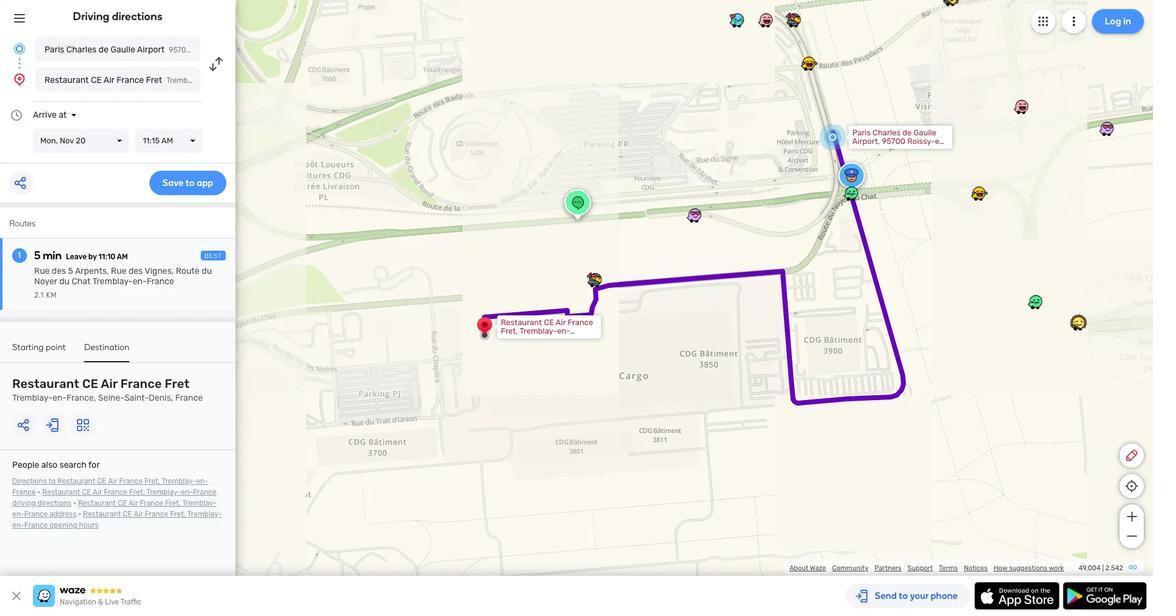 Task type: locate. For each thing, give the bounding box(es) containing it.
1 horizontal spatial charles
[[873, 128, 901, 137]]

charles for paris charles de gaulle airport, 95700 roissy-en- france, france
[[873, 128, 901, 137]]

gaulle inside paris charles de gaulle airport, 95700 roissy-en- france, france
[[914, 128, 937, 137]]

restaurant inside restaurant ce air france fret tremblay-en-france, seine-saint-denis, france
[[12, 377, 79, 391]]

gaulle for airport
[[111, 45, 135, 55]]

1 vertical spatial fret
[[165, 377, 190, 391]]

en- inside restaurant ce air france fret tremblay-en-france, seine-saint-denis, france
[[52, 393, 67, 404]]

fret,
[[144, 477, 160, 486], [129, 488, 145, 497], [165, 499, 181, 508], [170, 510, 186, 519]]

tremblay- for restaurant ce air france fret, tremblay-en-france driving directions
[[147, 488, 181, 497]]

am inside 5 min leave by 11:10 am
[[117, 253, 128, 261]]

fret for restaurant ce air france fret
[[146, 75, 162, 85]]

restaurant down search
[[57, 477, 95, 486]]

link image
[[1129, 563, 1138, 573]]

0 horizontal spatial directions
[[38, 499, 72, 508]]

0 vertical spatial am
[[162, 136, 173, 145]]

paris
[[45, 45, 64, 55], [853, 128, 871, 137]]

gaulle
[[111, 45, 135, 55], [914, 128, 937, 137]]

fret up denis,
[[165, 377, 190, 391]]

0 vertical spatial charles
[[66, 45, 97, 55]]

paris right current location icon
[[45, 45, 64, 55]]

air up the restaurant ce air france fret, tremblay-en-france driving directions link
[[108, 477, 117, 486]]

11:10
[[98, 253, 115, 261]]

restaurant down directions to restaurant ce air france fret, tremblay-en- france link
[[78, 499, 116, 508]]

air up "restaurant ce air france fret, tremblay- en-france address"
[[93, 488, 102, 497]]

restaurant inside "directions to restaurant ce air france fret, tremblay-en- france"
[[57, 477, 95, 486]]

mon,
[[40, 136, 58, 145]]

1 horizontal spatial am
[[162, 136, 173, 145]]

france, inside restaurant ce air france fret tremblay-en-france, seine-saint-denis, france
[[66, 393, 96, 404]]

am right 11:15
[[162, 136, 173, 145]]

france,
[[853, 145, 880, 154], [66, 393, 96, 404]]

zoom in image
[[1125, 510, 1140, 524]]

11:15
[[143, 136, 160, 145]]

11:15 am
[[143, 136, 173, 145]]

terms link
[[939, 565, 958, 573]]

air inside "directions to restaurant ce air france fret, tremblay-en- france"
[[108, 477, 117, 486]]

notices
[[965, 565, 988, 573]]

1 vertical spatial 5
[[68, 266, 73, 277]]

route
[[176, 266, 200, 277]]

france, left the 95700
[[853, 145, 880, 154]]

gaulle inside button
[[111, 45, 135, 55]]

de right airport,
[[903, 128, 912, 137]]

gaulle right the 95700
[[914, 128, 937, 137]]

driving
[[73, 10, 110, 23]]

directions up the airport
[[112, 10, 163, 23]]

0 horizontal spatial 5
[[34, 249, 41, 262]]

fret inside button
[[146, 75, 162, 85]]

5
[[34, 249, 41, 262], [68, 266, 73, 277]]

restaurant down to
[[42, 488, 80, 497]]

france
[[117, 75, 144, 85], [882, 145, 908, 154], [147, 277, 174, 287], [121, 377, 162, 391], [175, 393, 203, 404], [119, 477, 143, 486], [12, 488, 36, 497], [104, 488, 127, 497], [193, 488, 217, 497], [140, 499, 163, 508], [24, 510, 48, 519], [145, 510, 168, 519], [24, 521, 48, 530]]

1 vertical spatial am
[[117, 253, 128, 261]]

49.004 | 2.542
[[1079, 565, 1124, 573]]

rue down the min
[[34, 266, 50, 277]]

1 rue from the left
[[34, 266, 50, 277]]

how
[[994, 565, 1008, 573]]

0 vertical spatial gaulle
[[111, 45, 135, 55]]

france, left seine-
[[66, 393, 96, 404]]

air for restaurant ce air france fret tremblay-en-france, seine-saint-denis, france
[[101, 377, 118, 391]]

paris inside button
[[45, 45, 64, 55]]

1 horizontal spatial 5
[[68, 266, 73, 277]]

ce inside restaurant ce air france fret, tremblay- en-france opening hours
[[123, 510, 132, 519]]

air inside restaurant ce air france fret tremblay-en-france, seine-saint-denis, france
[[101, 377, 118, 391]]

air inside "restaurant ce air france fret, tremblay- en-france address"
[[129, 499, 138, 508]]

20
[[76, 136, 86, 145]]

restaurant inside button
[[45, 75, 89, 85]]

ce inside "restaurant ce air france fret, tremblay- en-france address"
[[118, 499, 127, 508]]

1 horizontal spatial directions
[[112, 10, 163, 23]]

restaurant inside "restaurant ce air france fret, tremblay-en-france driving directions"
[[42, 488, 80, 497]]

0 vertical spatial 5
[[34, 249, 41, 262]]

directions
[[112, 10, 163, 23], [38, 499, 72, 508]]

fret, inside "restaurant ce air france fret, tremblay- en-france address"
[[165, 499, 181, 508]]

1 horizontal spatial fret
[[165, 377, 190, 391]]

noyer
[[34, 277, 57, 287]]

community
[[833, 565, 869, 573]]

traffic
[[121, 598, 141, 607]]

restaurant ce air france fret, tremblay-en-france driving directions
[[12, 488, 217, 508]]

directions
[[12, 477, 47, 486]]

people
[[12, 460, 39, 471]]

1 horizontal spatial gaulle
[[914, 128, 937, 137]]

nov
[[60, 136, 74, 145]]

ce inside "restaurant ce air france fret, tremblay-en-france driving directions"
[[82, 488, 91, 497]]

directions up the "address"
[[38, 499, 72, 508]]

fret, for restaurant ce air france fret, tremblay- en-france address
[[165, 499, 181, 508]]

air inside "restaurant ce air france fret, tremblay-en-france driving directions"
[[93, 488, 102, 497]]

charles down driving
[[66, 45, 97, 55]]

tremblay-
[[92, 277, 133, 287], [12, 393, 52, 404], [162, 477, 196, 486], [147, 488, 181, 497], [182, 499, 217, 508], [187, 510, 222, 519]]

5 min leave by 11:10 am
[[34, 249, 128, 262]]

restaurant inside "restaurant ce air france fret, tremblay- en-france address"
[[78, 499, 116, 508]]

restaurant inside restaurant ce air france fret, tremblay- en-france opening hours
[[83, 510, 121, 519]]

destination
[[84, 342, 130, 353]]

ce
[[91, 75, 102, 85], [82, 377, 98, 391], [97, 477, 106, 486], [82, 488, 91, 497], [118, 499, 127, 508], [123, 510, 132, 519]]

gaulle for airport,
[[914, 128, 937, 137]]

for
[[88, 460, 100, 471]]

fret, inside "restaurant ce air france fret, tremblay-en-france driving directions"
[[129, 488, 145, 497]]

fret, inside "directions to restaurant ce air france fret, tremblay-en- france"
[[144, 477, 160, 486]]

air up seine-
[[101, 377, 118, 391]]

0 horizontal spatial am
[[117, 253, 128, 261]]

fret, for restaurant ce air france fret, tremblay-en-france driving directions
[[129, 488, 145, 497]]

0 horizontal spatial charles
[[66, 45, 97, 55]]

partners
[[875, 565, 902, 573]]

1 horizontal spatial rue
[[111, 266, 127, 277]]

vignes,
[[145, 266, 174, 277]]

pencil image
[[1125, 449, 1140, 463]]

49.004
[[1079, 565, 1101, 573]]

de
[[99, 45, 109, 55], [903, 128, 912, 137]]

0 vertical spatial de
[[99, 45, 109, 55]]

france inside rue des 5 arpents, rue des vignes, route du noyer du chat tremblay-en-france 2.1 km
[[147, 277, 174, 287]]

0 vertical spatial fret
[[146, 75, 162, 85]]

du down 'best'
[[202, 266, 212, 277]]

air for restaurant ce air france fret, tremblay- en-france address
[[129, 499, 138, 508]]

du left chat
[[59, 277, 70, 287]]

restaurant
[[45, 75, 89, 85], [12, 377, 79, 391], [57, 477, 95, 486], [42, 488, 80, 497], [78, 499, 116, 508], [83, 510, 121, 519]]

0 horizontal spatial france,
[[66, 393, 96, 404]]

0 horizontal spatial gaulle
[[111, 45, 135, 55]]

0 horizontal spatial rue
[[34, 266, 50, 277]]

fret down the airport
[[146, 75, 162, 85]]

people also search for
[[12, 460, 100, 471]]

about waze community partners support terms notices how suggestions work
[[790, 565, 1065, 573]]

1 horizontal spatial france,
[[853, 145, 880, 154]]

destination button
[[84, 342, 130, 363]]

ce for restaurant ce air france fret, tremblay- en-france opening hours
[[123, 510, 132, 519]]

at
[[59, 110, 67, 120]]

restaurant ce air france fret, tremblay- en-france opening hours
[[12, 510, 222, 530]]

0 horizontal spatial de
[[99, 45, 109, 55]]

de up restaurant ce air france fret
[[99, 45, 109, 55]]

|
[[1103, 565, 1104, 573]]

0 vertical spatial paris
[[45, 45, 64, 55]]

ce inside restaurant ce air france fret tremblay-en-france, seine-saint-denis, france
[[82, 377, 98, 391]]

1 horizontal spatial paris
[[853, 128, 871, 137]]

starting
[[12, 342, 44, 353]]

tremblay- inside restaurant ce air france fret, tremblay- en-france opening hours
[[187, 510, 222, 519]]

tremblay- inside "restaurant ce air france fret, tremblay- en-france address"
[[182, 499, 217, 508]]

5 left the min
[[34, 249, 41, 262]]

tremblay- inside restaurant ce air france fret tremblay-en-france, seine-saint-denis, france
[[12, 393, 52, 404]]

saint-
[[124, 393, 149, 404]]

fret, inside restaurant ce air france fret, tremblay- en-france opening hours
[[170, 510, 186, 519]]

1 vertical spatial charles
[[873, 128, 901, 137]]

1 horizontal spatial des
[[129, 266, 143, 277]]

en- inside paris charles de gaulle airport, 95700 roissy-en- france, france
[[936, 137, 949, 146]]

restaurant ce air france fret, tremblay- en-france address
[[12, 499, 217, 519]]

am right 11:10
[[117, 253, 128, 261]]

community link
[[833, 565, 869, 573]]

charles inside paris charles de gaulle airport, 95700 roissy-en- france, france
[[873, 128, 901, 137]]

1 des from the left
[[52, 266, 66, 277]]

rue
[[34, 266, 50, 277], [111, 266, 127, 277]]

partners link
[[875, 565, 902, 573]]

seine-
[[98, 393, 124, 404]]

tremblay- inside rue des 5 arpents, rue des vignes, route du noyer du chat tremblay-en-france 2.1 km
[[92, 277, 133, 287]]

0 vertical spatial directions
[[112, 10, 163, 23]]

tremblay- inside "restaurant ce air france fret, tremblay-en-france driving directions"
[[147, 488, 181, 497]]

opening
[[50, 521, 77, 530]]

air inside button
[[104, 75, 114, 85]]

charles
[[66, 45, 97, 55], [873, 128, 901, 137]]

france inside paris charles de gaulle airport, 95700 roissy-en- france, france
[[882, 145, 908, 154]]

charles left roissy-
[[873, 128, 901, 137]]

paris for paris charles de gaulle airport
[[45, 45, 64, 55]]

restaurant up hours
[[83, 510, 121, 519]]

des left "vignes,"
[[129, 266, 143, 277]]

air for restaurant ce air france fret
[[104, 75, 114, 85]]

de inside button
[[99, 45, 109, 55]]

rue down 11:10
[[111, 266, 127, 277]]

des down the min
[[52, 266, 66, 277]]

am inside 11:15 am list box
[[162, 136, 173, 145]]

how suggestions work link
[[994, 565, 1065, 573]]

france, inside paris charles de gaulle airport, 95700 roissy-en- france, france
[[853, 145, 880, 154]]

fret
[[146, 75, 162, 85], [165, 377, 190, 391]]

gaulle left the airport
[[111, 45, 135, 55]]

air down 'paris charles de gaulle airport'
[[104, 75, 114, 85]]

paris left the 95700
[[853, 128, 871, 137]]

en- inside "restaurant ce air france fret, tremblay- en-france address"
[[12, 510, 24, 519]]

11:15 am list box
[[136, 129, 203, 153]]

ce for restaurant ce air france fret, tremblay-en-france driving directions
[[82, 488, 91, 497]]

airport
[[137, 45, 165, 55]]

5 down leave
[[68, 266, 73, 277]]

0 horizontal spatial fret
[[146, 75, 162, 85]]

air
[[104, 75, 114, 85], [101, 377, 118, 391], [108, 477, 117, 486], [93, 488, 102, 497], [129, 499, 138, 508], [134, 510, 143, 519]]

0 vertical spatial france,
[[853, 145, 880, 154]]

air down "restaurant ce air france fret, tremblay-en-france driving directions" at left bottom
[[134, 510, 143, 519]]

0 horizontal spatial paris
[[45, 45, 64, 55]]

navigation
[[60, 598, 96, 607]]

1 horizontal spatial de
[[903, 128, 912, 137]]

1 vertical spatial gaulle
[[914, 128, 937, 137]]

arpents,
[[75, 266, 109, 277]]

support
[[908, 565, 933, 573]]

tremblay- for restaurant ce air france fret, tremblay- en-france address
[[182, 499, 217, 508]]

fret inside restaurant ce air france fret tremblay-en-france, seine-saint-denis, france
[[165, 377, 190, 391]]

air inside restaurant ce air france fret, tremblay- en-france opening hours
[[134, 510, 143, 519]]

1 vertical spatial directions
[[38, 499, 72, 508]]

arrive at
[[33, 110, 67, 120]]

restaurant for restaurant ce air france fret, tremblay-en-france driving directions
[[42, 488, 80, 497]]

0 horizontal spatial des
[[52, 266, 66, 277]]

chat
[[72, 277, 91, 287]]

restaurant up at
[[45, 75, 89, 85]]

restaurant down starting point button
[[12, 377, 79, 391]]

ce for restaurant ce air france fret, tremblay- en-france address
[[118, 499, 127, 508]]

de inside paris charles de gaulle airport, 95700 roissy-en- france, france
[[903, 128, 912, 137]]

1 vertical spatial france,
[[66, 393, 96, 404]]

charles inside button
[[66, 45, 97, 55]]

1 vertical spatial paris
[[853, 128, 871, 137]]

2 des from the left
[[129, 266, 143, 277]]

fret, for restaurant ce air france fret, tremblay- en-france opening hours
[[170, 510, 186, 519]]

paris charles de gaulle airport button
[[35, 37, 200, 61]]

paris inside paris charles de gaulle airport, 95700 roissy-en- france, france
[[853, 128, 871, 137]]

ce inside button
[[91, 75, 102, 85]]

air up restaurant ce air france fret, tremblay- en-france opening hours
[[129, 499, 138, 508]]

1 vertical spatial de
[[903, 128, 912, 137]]



Task type: vqa. For each thing, say whether or not it's contained in the screenshot.
Directions to Restaurant CE Air France Fret, Tremblay-en- France at left bottom
yes



Task type: describe. For each thing, give the bounding box(es) containing it.
paris for paris charles de gaulle airport, 95700 roissy-en- france, france
[[853, 128, 871, 137]]

live
[[105, 598, 119, 607]]

95700
[[882, 137, 906, 146]]

driving
[[12, 499, 36, 508]]

2.542
[[1106, 565, 1124, 573]]

paris charles de gaulle airport, 95700 roissy-en- france, france
[[853, 128, 949, 154]]

paris charles de gaulle airport
[[45, 45, 165, 55]]

restaurant ce air france fret, tremblay- en-france opening hours link
[[12, 510, 222, 530]]

air for restaurant ce air france fret, tremblay-en-france driving directions
[[93, 488, 102, 497]]

de for airport,
[[903, 128, 912, 137]]

denis,
[[149, 393, 173, 404]]

tremblay- for restaurant ce air france fret, tremblay- en-france opening hours
[[187, 510, 222, 519]]

routes
[[9, 219, 36, 229]]

best
[[205, 253, 222, 260]]

france inside button
[[117, 75, 144, 85]]

suggestions
[[1010, 565, 1048, 573]]

about waze link
[[790, 565, 827, 573]]

restaurant ce air france fret tremblay-en-france, seine-saint-denis, france
[[12, 377, 203, 404]]

leave
[[66, 253, 87, 261]]

current location image
[[12, 42, 27, 56]]

waze
[[810, 565, 827, 573]]

point
[[46, 342, 66, 353]]

also
[[41, 460, 57, 471]]

notices link
[[965, 565, 988, 573]]

de for airport
[[99, 45, 109, 55]]

hours
[[79, 521, 99, 530]]

en- inside "restaurant ce air france fret, tremblay-en-france driving directions"
[[181, 488, 193, 497]]

km
[[46, 291, 57, 300]]

driving directions
[[73, 10, 163, 23]]

clock image
[[9, 108, 24, 123]]

starting point button
[[12, 342, 66, 361]]

tremblay- inside "directions to restaurant ce air france fret, tremblay-en- france"
[[162, 477, 196, 486]]

restaurant for restaurant ce air france fret, tremblay- en-france address
[[78, 499, 116, 508]]

mon, nov 20 list box
[[33, 129, 129, 153]]

1 horizontal spatial du
[[202, 266, 212, 277]]

restaurant ce air france fret button
[[35, 67, 200, 92]]

rue des 5 arpents, rue des vignes, route du noyer du chat tremblay-en-france 2.1 km
[[34, 266, 212, 300]]

by
[[88, 253, 97, 261]]

work
[[1049, 565, 1065, 573]]

restaurant ce air france fret, tremblay-en-france driving directions link
[[12, 488, 217, 508]]

en- inside restaurant ce air france fret, tremblay- en-france opening hours
[[12, 521, 24, 530]]

airport,
[[853, 137, 880, 146]]

about
[[790, 565, 809, 573]]

mon, nov 20
[[40, 136, 86, 145]]

charles for paris charles de gaulle airport
[[66, 45, 97, 55]]

zoom out image
[[1125, 529, 1140, 544]]

restaurant for restaurant ce air france fret
[[45, 75, 89, 85]]

5 inside rue des 5 arpents, rue des vignes, route du noyer du chat tremblay-en-france 2.1 km
[[68, 266, 73, 277]]

arrive
[[33, 110, 57, 120]]

1
[[18, 250, 21, 261]]

roissy-
[[908, 137, 936, 146]]

tremblay- for restaurant ce air france fret tremblay-en-france, seine-saint-denis, france
[[12, 393, 52, 404]]

fret for restaurant ce air france fret tremblay-en-france, seine-saint-denis, france
[[165, 377, 190, 391]]

directions to restaurant ce air france fret, tremblay-en- france link
[[12, 477, 208, 497]]

&
[[98, 598, 103, 607]]

location image
[[12, 72, 27, 87]]

directions inside "restaurant ce air france fret, tremblay-en-france driving directions"
[[38, 499, 72, 508]]

2.1
[[34, 291, 44, 300]]

directions to restaurant ce air france fret, tremblay-en- france
[[12, 477, 208, 497]]

air for restaurant ce air france fret, tremblay- en-france opening hours
[[134, 510, 143, 519]]

0 horizontal spatial du
[[59, 277, 70, 287]]

terms
[[939, 565, 958, 573]]

2 rue from the left
[[111, 266, 127, 277]]

ce for restaurant ce air france fret
[[91, 75, 102, 85]]

ce for restaurant ce air france fret tremblay-en-france, seine-saint-denis, france
[[82, 377, 98, 391]]

navigation & live traffic
[[60, 598, 141, 607]]

restaurant ce air france fret, tremblay- en-france address link
[[12, 499, 217, 519]]

support link
[[908, 565, 933, 573]]

restaurant for restaurant ce air france fret, tremblay- en-france opening hours
[[83, 510, 121, 519]]

restaurant ce air france fret
[[45, 75, 162, 85]]

x image
[[9, 589, 24, 604]]

restaurant for restaurant ce air france fret tremblay-en-france, seine-saint-denis, france
[[12, 377, 79, 391]]

en- inside rue des 5 arpents, rue des vignes, route du noyer du chat tremblay-en-france 2.1 km
[[133, 277, 147, 287]]

en- inside "directions to restaurant ce air france fret, tremblay-en- france"
[[196, 477, 208, 486]]

ce inside "directions to restaurant ce air france fret, tremblay-en- france"
[[97, 477, 106, 486]]

min
[[43, 249, 62, 262]]

to
[[49, 477, 56, 486]]

address
[[50, 510, 77, 519]]

search
[[60, 460, 87, 471]]

starting point
[[12, 342, 66, 353]]



